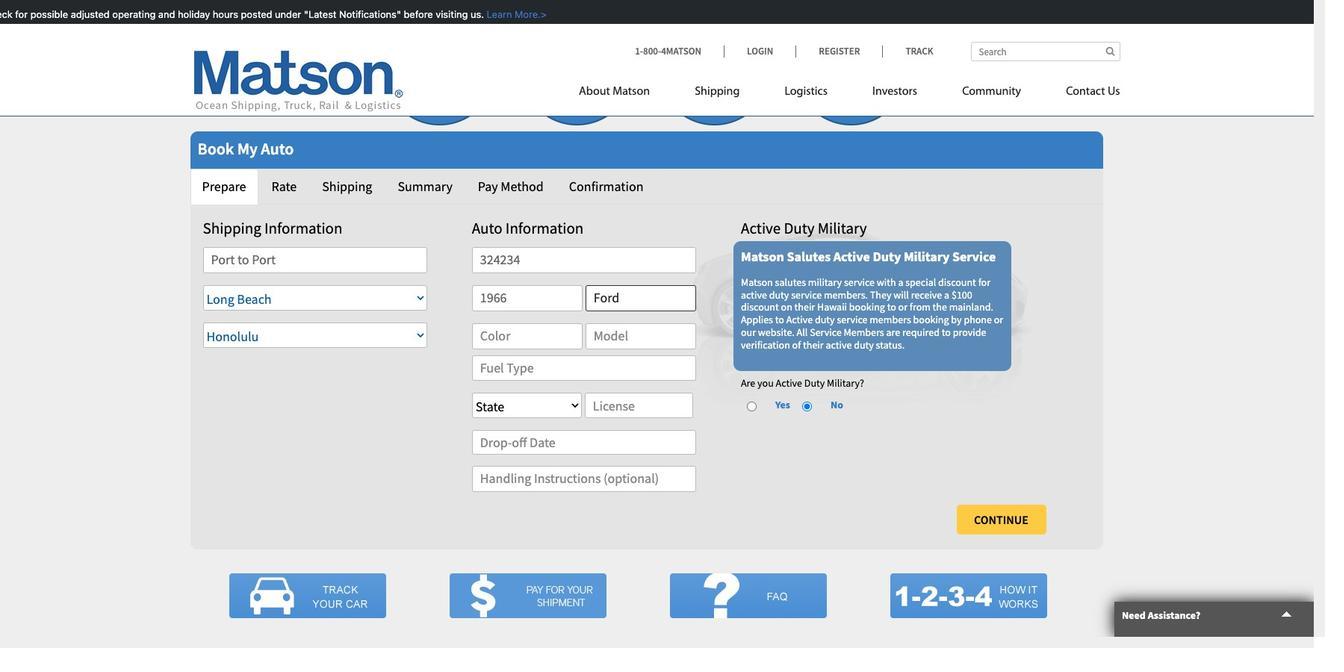 Task type: vqa. For each thing, say whether or not it's contained in the screenshot.
Search "search box" on the right of the page
yes



Task type: locate. For each thing, give the bounding box(es) containing it.
active up of
[[787, 313, 813, 327]]

duty
[[769, 288, 789, 302], [815, 313, 835, 327], [854, 338, 874, 352]]

Search search field
[[971, 42, 1120, 61]]

active
[[741, 218, 781, 238], [834, 248, 870, 265], [787, 313, 813, 327], [776, 377, 803, 390]]

matson inside matson salutes military service with a special discount for active duty service members.  they will receive a $100 discount on their hawaii booking to or from the mainland. applies to active duty service members booking by phone or our website. all service members are required to provide verification of their active duty status.
[[741, 276, 773, 289]]

0 horizontal spatial auto
[[261, 138, 294, 159]]

military
[[818, 218, 867, 238], [904, 248, 950, 265]]

None search field
[[971, 42, 1120, 61]]

1 horizontal spatial a
[[945, 288, 950, 302]]

2 horizontal spatial shipping
[[695, 86, 740, 98]]

matson
[[613, 86, 650, 98], [741, 248, 784, 265], [741, 276, 773, 289]]

1 horizontal spatial active
[[826, 338, 852, 352]]

military up matson salutes active duty military service
[[818, 218, 867, 238]]

about matson link
[[579, 78, 673, 109]]

service down matson salutes active duty military service
[[844, 276, 875, 289]]

logistics link
[[762, 78, 850, 109]]

website.
[[758, 326, 795, 339]]

0 horizontal spatial service
[[810, 326, 842, 339]]

1 horizontal spatial to
[[887, 301, 897, 314]]

1 vertical spatial shipping link
[[310, 169, 384, 204]]

service up for
[[953, 248, 996, 265]]

for
[[979, 276, 991, 289]]

0 horizontal spatial duty
[[769, 288, 789, 302]]

auto right my
[[261, 138, 294, 159]]

prepare
[[202, 178, 246, 195]]

yes
[[776, 398, 791, 412]]

1 horizontal spatial duty
[[815, 313, 835, 327]]

service up all
[[791, 288, 822, 302]]

information down method
[[506, 218, 584, 238]]

active down the hawaii
[[826, 338, 852, 352]]

active up salutes
[[741, 218, 781, 238]]

you
[[758, 377, 774, 390]]

shipping down 4matson
[[695, 86, 740, 98]]

register
[[819, 45, 860, 58]]

1 horizontal spatial shipping link
[[673, 78, 762, 109]]

pay
[[478, 178, 498, 195]]

Color text field
[[472, 323, 583, 349]]

method
[[501, 178, 544, 195]]

information
[[265, 218, 343, 238], [506, 218, 584, 238]]

or
[[899, 301, 908, 314], [994, 313, 1004, 327]]

a left $100
[[945, 288, 950, 302]]

1 vertical spatial active
[[826, 338, 852, 352]]

matson right about
[[613, 86, 650, 98]]

1 vertical spatial duty
[[873, 248, 901, 265]]

pay                                                 method link
[[466, 169, 556, 204]]

2 vertical spatial duty
[[854, 338, 874, 352]]

1 horizontal spatial auto
[[472, 218, 503, 238]]

provide
[[953, 326, 987, 339]]

top menu navigation
[[579, 78, 1120, 109]]

1 vertical spatial military
[[904, 248, 950, 265]]

about
[[579, 86, 610, 98]]

1 horizontal spatial shipping
[[322, 178, 372, 195]]

their right of
[[803, 338, 824, 352]]

matson for matson salutes military service with a special discount for active duty service members.  they will receive a $100 discount on their hawaii booking to or from the mainland. applies to active duty service members booking by phone or our website. all service members are required to provide verification of their active duty status.
[[741, 276, 773, 289]]

discount left on
[[741, 301, 779, 314]]

duty up applies at right
[[769, 288, 789, 302]]

their
[[795, 301, 815, 314], [803, 338, 824, 352]]

booking left by
[[914, 313, 949, 327]]

Fuel Type text field
[[472, 355, 696, 381]]

0 vertical spatial matson
[[613, 86, 650, 98]]

service right all
[[810, 326, 842, 339]]

duty
[[784, 218, 815, 238], [873, 248, 901, 265], [805, 377, 825, 390]]

2 vertical spatial matson
[[741, 276, 773, 289]]

1 vertical spatial service
[[810, 326, 842, 339]]

shipping link right rate link
[[310, 169, 384, 204]]

of
[[792, 338, 801, 352]]

Year text field
[[472, 285, 583, 311]]

0 horizontal spatial or
[[899, 301, 908, 314]]

or right phone
[[994, 313, 1004, 327]]

or left the from
[[899, 301, 908, 314]]

1 vertical spatial shipping
[[322, 178, 372, 195]]

duty up salutes
[[784, 218, 815, 238]]

active
[[741, 288, 767, 302], [826, 338, 852, 352]]

duty up no option
[[805, 377, 825, 390]]

about matson
[[579, 86, 650, 98]]

learn
[[486, 8, 511, 20]]

confirmation link
[[557, 169, 656, 204]]

us
[[1108, 86, 1120, 98]]

salutes
[[787, 248, 831, 265]]

information for auto information
[[506, 218, 584, 238]]

discount left for
[[939, 276, 977, 289]]

pay                                                 method
[[478, 178, 544, 195]]

2 vertical spatial duty
[[805, 377, 825, 390]]

book my auto
[[198, 138, 294, 159]]

duty up with
[[873, 248, 901, 265]]

1 track vehicle image from the left
[[229, 574, 386, 619]]

members
[[844, 326, 884, 339]]

1 information from the left
[[265, 218, 343, 238]]

0 vertical spatial service
[[953, 248, 996, 265]]

0 vertical spatial shipping
[[695, 86, 740, 98]]

auto down the pay
[[472, 218, 503, 238]]

shipping link down 4matson
[[673, 78, 762, 109]]

to left by
[[942, 326, 951, 339]]

need
[[1122, 609, 1146, 623]]

0 horizontal spatial booking
[[849, 301, 885, 314]]

military up special
[[904, 248, 950, 265]]

rate
[[272, 178, 297, 195]]

1 horizontal spatial or
[[994, 313, 1004, 327]]

booking
[[849, 301, 885, 314], [914, 313, 949, 327]]

with
[[877, 276, 896, 289]]

track
[[906, 45, 934, 58]]

auto
[[261, 138, 294, 159], [472, 218, 503, 238]]

0 horizontal spatial information
[[265, 218, 343, 238]]

0 horizontal spatial military
[[818, 218, 867, 238]]

members.
[[824, 288, 868, 302]]

track vehicle image
[[229, 574, 386, 619], [449, 574, 606, 619]]

0 horizontal spatial discount
[[741, 301, 779, 314]]

0 vertical spatial discount
[[939, 276, 977, 289]]

0 vertical spatial auto
[[261, 138, 294, 159]]

1 vertical spatial matson
[[741, 248, 784, 265]]

to
[[887, 301, 897, 314], [775, 313, 785, 327], [942, 326, 951, 339]]

1 horizontal spatial track vehicle image
[[449, 574, 606, 619]]

0 horizontal spatial track vehicle image
[[229, 574, 386, 619]]

receive
[[911, 288, 942, 302]]

shipping
[[695, 86, 740, 98], [322, 178, 372, 195], [203, 218, 261, 238]]

from
[[910, 301, 931, 314]]

status.
[[876, 338, 905, 352]]

discount
[[939, 276, 977, 289], [741, 301, 779, 314]]

a right with
[[898, 276, 904, 289]]

matson for matson salutes active duty military service
[[741, 248, 784, 265]]

1 horizontal spatial information
[[506, 218, 584, 238]]

preparation
[[549, 86, 606, 98]]

duty right all
[[815, 313, 835, 327]]

Drop-off Date text field
[[472, 431, 696, 455]]

2 horizontal spatial duty
[[854, 338, 874, 352]]

information down rate link
[[265, 218, 343, 238]]

login link
[[724, 45, 796, 58]]

1 vertical spatial auto
[[472, 218, 503, 238]]

verification
[[741, 338, 790, 352]]

their right on
[[795, 301, 815, 314]]

applies
[[741, 313, 773, 327]]

matson inside top menu navigation
[[613, 86, 650, 98]]

to right applies at right
[[775, 313, 785, 327]]

duty for are you active duty military?
[[805, 377, 825, 390]]

None submit
[[957, 505, 1046, 535]]

shipping right "rate"
[[322, 178, 372, 195]]

0 horizontal spatial active
[[741, 288, 767, 302]]

matson left salutes
[[741, 276, 773, 289]]

to up "are"
[[887, 301, 897, 314]]

1-800-4matson link
[[635, 45, 724, 58]]

Yes radio
[[747, 402, 757, 411]]

2 track vehicle image from the left
[[449, 574, 606, 619]]

service
[[844, 276, 875, 289], [791, 288, 822, 302], [837, 313, 868, 327]]

shipping down prepare link
[[203, 218, 261, 238]]

are you active duty military?
[[741, 377, 865, 390]]

0 vertical spatial duty
[[769, 288, 789, 302]]

2 horizontal spatial to
[[942, 326, 951, 339]]

active up applies at right
[[741, 288, 767, 302]]

2 information from the left
[[506, 218, 584, 238]]

VIN text field
[[472, 247, 696, 273]]

investors
[[873, 86, 918, 98]]

None text field
[[203, 247, 427, 273]]

a
[[898, 276, 904, 289], [945, 288, 950, 302]]

1 vertical spatial discount
[[741, 301, 779, 314]]

matson up salutes
[[741, 248, 784, 265]]

booking up members
[[849, 301, 885, 314]]

are
[[887, 326, 901, 339]]

2 vertical spatial shipping
[[203, 218, 261, 238]]

service
[[953, 248, 996, 265], [810, 326, 842, 339]]

search image
[[1106, 46, 1115, 56]]

0 horizontal spatial shipping
[[203, 218, 261, 238]]

duty left status.
[[854, 338, 874, 352]]

shipping link
[[673, 78, 762, 109], [310, 169, 384, 204]]



Task type: describe. For each thing, give the bounding box(es) containing it.
hawaii
[[817, 301, 847, 314]]

active up military
[[834, 248, 870, 265]]

book
[[198, 138, 234, 159]]

No radio
[[803, 402, 812, 411]]

active up yes
[[776, 377, 803, 390]]

salutes
[[775, 276, 806, 289]]

on
[[781, 301, 793, 314]]

License text field
[[585, 393, 693, 419]]

more.>
[[514, 8, 546, 20]]

0 horizontal spatial shipping link
[[310, 169, 384, 204]]

need assistance?
[[1122, 609, 1201, 623]]

prepare link
[[190, 169, 258, 204]]

military?
[[827, 377, 865, 390]]

service down members.
[[837, 313, 868, 327]]

all
[[797, 326, 808, 339]]

matson salutes active duty military service
[[741, 248, 996, 265]]

contact us
[[1066, 86, 1120, 98]]

investors link
[[850, 78, 940, 109]]

matson salutes military service with a special discount for active duty service members.  they will receive a $100 discount on their hawaii booking to or from the mainland. applies to active duty service members booking by phone or our website. all service members are required to provide verification of their active duty status.
[[741, 276, 1004, 352]]

0 vertical spatial duty
[[784, 218, 815, 238]]

login
[[747, 45, 774, 58]]

0 vertical spatial their
[[795, 301, 815, 314]]

they
[[870, 288, 892, 302]]

Model text field
[[586, 323, 696, 349]]

contact us link
[[1044, 78, 1120, 109]]

confirmation
[[569, 178, 644, 195]]

0 vertical spatial active
[[741, 288, 767, 302]]

our
[[741, 326, 756, 339]]

members
[[870, 313, 911, 327]]

4
[[843, 25, 860, 70]]

the
[[933, 301, 947, 314]]

community link
[[940, 78, 1044, 109]]

service inside matson salutes military service with a special discount for active duty service members.  they will receive a $100 discount on their hawaii booking to or from the mainland. applies to active duty service members booking by phone or our website. all service members are required to provide verification of their active duty status.
[[810, 326, 842, 339]]

1 horizontal spatial service
[[953, 248, 996, 265]]

delivery
[[695, 86, 734, 98]]

phone
[[964, 313, 992, 327]]

community
[[963, 86, 1022, 98]]

active duty military
[[741, 218, 867, 238]]

learn more.> link
[[483, 8, 546, 20]]

contact
[[1066, 86, 1106, 98]]

shipping inside top menu navigation
[[695, 86, 740, 98]]

auto information
[[472, 218, 584, 238]]

800-
[[643, 45, 661, 58]]

are
[[741, 377, 756, 390]]

1-
[[635, 45, 643, 58]]

shipping information
[[203, 218, 343, 238]]

0 horizontal spatial to
[[775, 313, 785, 327]]

blue matson logo with ocean, shipping, truck, rail and logistics written beneath it. image
[[194, 51, 403, 112]]

information for shipping information
[[265, 218, 343, 238]]

0 vertical spatial military
[[818, 218, 867, 238]]

0 vertical spatial shipping link
[[673, 78, 762, 109]]

no
[[831, 398, 844, 412]]

0 horizontal spatial a
[[898, 276, 904, 289]]

special
[[906, 276, 936, 289]]

1 horizontal spatial military
[[904, 248, 950, 265]]

logistics
[[785, 86, 828, 98]]

my
[[237, 138, 258, 159]]

1 horizontal spatial discount
[[939, 276, 977, 289]]

mainland.
[[949, 301, 994, 314]]

will
[[894, 288, 909, 302]]

register link
[[796, 45, 883, 58]]

learn more.>
[[483, 8, 546, 20]]

shipping for shipping link to the left
[[322, 178, 372, 195]]

by
[[951, 313, 962, 327]]

shipping for shipping information
[[203, 218, 261, 238]]

1 vertical spatial their
[[803, 338, 824, 352]]

rate link
[[260, 169, 309, 204]]

Handling Instructions (optional) text field
[[472, 466, 696, 492]]

duty for matson salutes active duty military service
[[873, 248, 901, 265]]

$100
[[952, 288, 973, 302]]

1 vertical spatial duty
[[815, 313, 835, 327]]

4matson
[[661, 45, 702, 58]]

summary
[[398, 178, 453, 195]]

track link
[[883, 45, 934, 58]]

active inside matson salutes military service with a special discount for active duty service members.  they will receive a $100 discount on their hawaii booking to or from the mainland. applies to active duty service members booking by phone or our website. all service members are required to provide verification of their active duty status.
[[787, 313, 813, 327]]

summary link
[[386, 169, 465, 204]]

required
[[903, 326, 940, 339]]

1-800-4matson
[[635, 45, 702, 58]]

1 horizontal spatial booking
[[914, 313, 949, 327]]

Make text field
[[586, 285, 696, 311]]

military
[[808, 276, 842, 289]]

assistance?
[[1148, 609, 1201, 623]]



